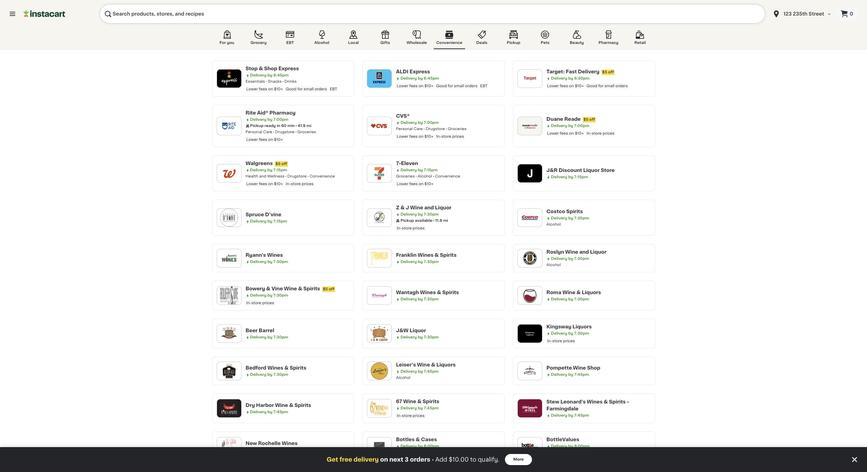 Task type: describe. For each thing, give the bounding box(es) containing it.
alcohol for roslyn wine and liquor
[[547, 263, 561, 267]]

lower fees on $10+ good for small orders
[[547, 84, 628, 88]]

j&r discount liquor store logo image
[[521, 164, 539, 182]]

$5 inside duane reade $5 off
[[584, 118, 589, 122]]

wantagh wines & spirits
[[396, 290, 459, 295]]

alcohol for leiser's wine & liquors
[[396, 376, 410, 380]]

beer
[[246, 328, 258, 333]]

beauty
[[570, 41, 584, 45]]

3
[[405, 457, 409, 462]]

123 235th street button
[[768, 4, 836, 24]]

bowery
[[246, 286, 265, 291]]

pickup button
[[499, 29, 528, 49]]

delivery down the cvs®
[[401, 121, 417, 125]]

leonard's
[[560, 399, 586, 404]]

6:45pm for stop & shop express
[[273, 73, 289, 77]]

j&r
[[547, 168, 558, 173]]

free
[[340, 457, 352, 462]]

lower down aldi
[[397, 84, 408, 88]]

2 horizontal spatial good
[[587, 84, 597, 88]]

bottlevalues
[[547, 437, 579, 442]]

for
[[220, 41, 226, 45]]

fees down duane reade $5 off
[[560, 132, 568, 135]]

aldi
[[396, 69, 408, 74]]

pharmacy button
[[594, 29, 623, 49]]

off inside bowery & vine wine & spirits $5 off
[[329, 287, 334, 291]]

pompette wine shop logo image
[[521, 362, 539, 380]]

delivery down bottlevalues
[[551, 444, 567, 448]]

gifts button
[[370, 29, 400, 49]]

7:30pm for j&w liquor
[[424, 335, 439, 339]]

deals
[[476, 41, 488, 45]]

8:00pm for bottlevalues
[[574, 444, 590, 448]]

by for beer
[[267, 335, 272, 339]]

health
[[246, 174, 258, 178]]

wantagh wines & spirits logo image
[[370, 287, 388, 305]]

7:45pm for 67
[[424, 406, 439, 410]]

60
[[281, 124, 286, 128]]

convenience inside button
[[436, 41, 462, 45]]

0 button
[[836, 7, 859, 21]]

target:
[[547, 69, 565, 74]]

delivery by 7:30pm for roma wine & liquors
[[551, 297, 589, 301]]

67 wine & spirits logo image
[[370, 399, 388, 417]]

roslyn wine and liquor logo image
[[521, 249, 539, 267]]

delivery by 7:15pm for 7-eleven
[[401, 168, 438, 172]]

wine right vine
[[284, 286, 297, 291]]

2 horizontal spatial small
[[605, 84, 615, 88]]

delivery for leiser's
[[401, 370, 417, 374]]

delivery down target: on the top
[[551, 77, 567, 80]]

delivery for kingsway
[[551, 332, 567, 335]]

7:30pm for wantagh wines & spirits
[[424, 297, 439, 301]]

beer barrel
[[246, 328, 274, 333]]

rite aid® pharmacy logo image
[[220, 117, 238, 135]]

delivery for bottles
[[401, 444, 417, 448]]

aldi express
[[396, 69, 430, 74]]

instacart image
[[24, 10, 65, 18]]

dry
[[246, 403, 255, 408]]

7:30pm for costco spirits
[[574, 216, 589, 220]]

wines for bedford
[[268, 366, 283, 370]]

costco
[[547, 209, 565, 214]]

delivery for ryann's
[[250, 260, 266, 264]]

7:30pm for roma wine & liquors
[[574, 297, 589, 301]]

$5 inside target: fast delivery $5 off
[[602, 70, 607, 74]]

pets
[[541, 41, 550, 45]]

delivery by 7:15pm for j&r discount liquor store
[[551, 175, 588, 179]]

stop
[[246, 66, 258, 71]]

8:00pm for bottles & cases
[[424, 444, 439, 448]]

& left vine
[[266, 286, 270, 291]]

ebt inside button
[[286, 41, 294, 45]]

fees down delivery by 6:30pm
[[560, 84, 568, 88]]

next
[[389, 457, 403, 462]]

7:30pm for bedford wines & spirits
[[273, 373, 288, 377]]

bedford wines & spirits
[[246, 366, 306, 370]]

z
[[396, 205, 399, 210]]

bowery & vine wine & spirits $5 off
[[246, 286, 334, 291]]

by for leiser's
[[418, 370, 423, 374]]

7:45pm for pompette
[[574, 373, 589, 377]]

walgreens
[[246, 161, 273, 166]]

spruce d'vine logo image
[[220, 209, 238, 227]]

by for franklin
[[418, 260, 423, 264]]

7:15pm for 7-eleven
[[424, 168, 438, 172]]

delivery by 7:30pm for z & j wine and liquor
[[401, 213, 439, 216]]

& left cases
[[416, 437, 420, 442]]

fees down aldi express
[[409, 84, 418, 88]]

delivery by 7:30pm for costco spirits
[[551, 216, 589, 220]]

off inside walgreens $5 off
[[282, 162, 287, 166]]

ready
[[265, 124, 276, 128]]

wine right roma
[[563, 290, 575, 295]]

235th
[[793, 11, 808, 16]]

pickup inside button
[[507, 41, 520, 45]]

& right stop
[[259, 66, 263, 71]]

by for spruce
[[267, 219, 272, 223]]

delivery by 7:30pm for kingsway liquors
[[551, 332, 589, 335]]

delivery by 6:45pm for &
[[250, 73, 289, 77]]

7:45pm for dry
[[273, 410, 288, 414]]

kingsway
[[547, 324, 571, 329]]

bowery & vine wine & spirits logo image
[[220, 287, 238, 305]]

pharmacy inside button
[[599, 41, 619, 45]]

pickup available
[[401, 219, 432, 223]]

0 horizontal spatial care
[[263, 130, 272, 134]]

aldi express logo image
[[370, 70, 388, 88]]

7-eleven
[[396, 161, 418, 166]]

7:45pm for leiser's
[[424, 370, 439, 374]]

health and wellness drugstore convenience
[[246, 174, 335, 178]]

qualify.
[[478, 457, 500, 462]]

for you button
[[212, 29, 242, 49]]

alcohol down "eleven"
[[418, 174, 432, 178]]

franklin wines & spirits logo image
[[370, 249, 388, 267]]

delivery by 8:00pm for bottlevalues
[[551, 444, 590, 448]]

bottles
[[396, 437, 415, 442]]

delivery up 6:30pm at top
[[578, 69, 600, 74]]

delivery by 7:00pm for rite aid® pharmacy
[[250, 118, 288, 122]]

2 horizontal spatial delivery by 7:00pm
[[551, 124, 589, 128]]

beauty button
[[562, 29, 592, 49]]

& right bedford
[[284, 366, 289, 370]]

roma wine & liquors logo image
[[521, 287, 539, 305]]

delivery by 6:45pm for express
[[401, 77, 439, 80]]

by for rite
[[267, 118, 272, 122]]

lower down essentials
[[246, 87, 258, 91]]

41.9 mi
[[298, 124, 311, 128]]

new
[[246, 441, 257, 446]]

delivery by 7:30pm down vine
[[250, 294, 288, 297]]

by for stew
[[568, 414, 573, 417]]

& right wantagh
[[437, 290, 441, 295]]

67 wine & spirits
[[396, 399, 439, 404]]

7:30pm for roslyn wine and liquor
[[574, 257, 589, 261]]

wine right leiser's
[[417, 362, 430, 367]]

delivery for spruce
[[250, 219, 266, 223]]

harbor
[[256, 403, 274, 408]]

delivery by 7:30pm for roslyn wine and liquor
[[551, 257, 589, 261]]

retail
[[635, 41, 646, 45]]

wine right roslyn
[[565, 250, 578, 254]]

grocery
[[250, 41, 267, 45]]

lower down duane
[[547, 132, 559, 135]]

grocery button
[[244, 29, 273, 49]]

leiser's wine & liquors logo image
[[370, 362, 388, 380]]

wine right 67
[[403, 399, 416, 404]]

123 235th street button
[[772, 4, 832, 24]]

delivery by 7:45pm for leiser's
[[401, 370, 439, 374]]

fees down walgreens $5 off
[[259, 182, 267, 186]]

1 vertical spatial lower fees on $10+
[[397, 182, 433, 186]]

wines for wantagh
[[420, 290, 436, 295]]

walgreens logo image
[[220, 164, 238, 182]]

delivery down walgreens
[[250, 168, 266, 172]]

z & j wine and liquor
[[396, 205, 452, 210]]

& right vine
[[298, 286, 302, 291]]

by for roslyn
[[568, 257, 573, 261]]

by for 67
[[418, 406, 423, 410]]

lower down target: on the top
[[547, 84, 559, 88]]

1 horizontal spatial care
[[414, 127, 423, 131]]

orders inside get free delivery on next 3 orders • add $10.00 to qualify.
[[410, 457, 430, 462]]

1 horizontal spatial express
[[410, 69, 430, 74]]

fees down essentials
[[259, 87, 267, 91]]

bottles & cases logo image
[[370, 438, 388, 456]]

delivery by 7:15pm down walgreens $5 off
[[250, 168, 287, 172]]

rite
[[246, 110, 256, 115]]

spirits inside stew leonard's wines & spirits - farmingdale
[[609, 399, 626, 404]]

j&w liquor
[[396, 328, 426, 333]]

6:30pm
[[574, 77, 590, 80]]

fees down 'ready'
[[259, 138, 267, 142]]

in-store prices for 67 wine & spirits
[[397, 414, 425, 418]]

delivery down duane
[[551, 124, 567, 128]]

2 horizontal spatial groceries
[[448, 127, 467, 131]]

7:15pm up wellness
[[273, 168, 287, 172]]

by for dry
[[267, 410, 272, 414]]

•
[[432, 457, 434, 462]]

by for ryann's
[[267, 260, 272, 264]]

& right roma
[[577, 290, 581, 295]]

you
[[227, 41, 234, 45]]

farmingdale
[[547, 406, 579, 411]]

ryann's
[[246, 253, 266, 258]]

spruce d'vine
[[246, 212, 281, 217]]

7:30pm for z & j wine and liquor
[[424, 213, 439, 216]]

by for stop
[[267, 73, 272, 77]]

delivery by 7:45pm for pompette
[[551, 373, 589, 377]]

0 horizontal spatial for
[[297, 87, 303, 91]]

roslyn
[[547, 250, 564, 254]]

7:45pm inside new rochelle wines delivery by 7:45pm
[[273, 448, 288, 452]]

pompette
[[547, 366, 572, 370]]

essentials snacks drinks
[[246, 80, 297, 83]]

bedford wines & spirits logo image
[[220, 362, 238, 380]]

1 horizontal spatial groceries
[[396, 174, 415, 178]]

groceries alcohol convenience
[[396, 174, 460, 178]]

lower down pickup ready in 60 min
[[246, 138, 258, 142]]

min
[[287, 124, 295, 128]]

cvs® logo image
[[370, 117, 388, 135]]

$5 inside bowery & vine wine & spirits $5 off
[[323, 287, 328, 291]]

& right harbor
[[289, 403, 293, 408]]

0 horizontal spatial personal care drugstore groceries
[[246, 130, 316, 134]]

delivery for costco
[[551, 216, 567, 220]]

liquors for roma wine & liquors
[[582, 290, 601, 295]]

alcohol button
[[307, 29, 337, 49]]

0 horizontal spatial small
[[304, 87, 314, 91]]

123 235th street
[[784, 11, 824, 16]]

11.8
[[435, 219, 442, 223]]

treatment tracker modal dialog
[[0, 447, 867, 472]]

in-store prices down pickup available
[[397, 226, 425, 230]]

reade
[[564, 117, 581, 122]]

wantagh
[[396, 290, 419, 295]]

spruce
[[246, 212, 264, 217]]

franklin
[[396, 253, 417, 258]]

by for bedford
[[267, 373, 272, 377]]

essentials
[[246, 80, 265, 83]]

wellness
[[267, 174, 285, 178]]

67
[[396, 399, 402, 404]]

target: fast delivery logo image
[[521, 70, 539, 88]]

wine right pompette
[[573, 366, 586, 370]]

7:15pm for spruce d'vine
[[273, 219, 287, 223]]

1 horizontal spatial and
[[424, 205, 434, 210]]

on inside get free delivery on next 3 orders • add $10.00 to qualify.
[[380, 457, 388, 462]]

fees down the cvs®
[[409, 135, 418, 138]]

0 horizontal spatial groceries
[[297, 130, 316, 134]]

1 horizontal spatial small
[[454, 84, 464, 88]]

eleven
[[401, 161, 418, 166]]

wine right harbor
[[275, 403, 288, 408]]

delivery for pompette
[[551, 373, 567, 377]]

roma
[[547, 290, 561, 295]]

2 horizontal spatial for
[[598, 84, 604, 88]]

new rochelle wines logo image
[[220, 438, 238, 456]]

new rochelle wines delivery by 7:45pm
[[246, 441, 298, 452]]

1 horizontal spatial ebt
[[330, 87, 337, 91]]

shop for &
[[264, 66, 277, 71]]

lower down health at left top
[[246, 182, 258, 186]]

discount
[[559, 168, 582, 173]]



Task type: locate. For each thing, give the bounding box(es) containing it.
delivery by 7:30pm
[[401, 213, 439, 216], [551, 216, 589, 220], [551, 257, 589, 261], [250, 260, 288, 264], [401, 260, 439, 264], [250, 294, 288, 297], [401, 297, 439, 301], [551, 297, 589, 301], [551, 332, 589, 335], [250, 335, 288, 339], [401, 335, 439, 339], [250, 373, 288, 377]]

lower fees on $10+ in-store prices for convenience
[[246, 182, 314, 186]]

0 horizontal spatial and
[[259, 174, 266, 178]]

2 horizontal spatial pickup
[[507, 41, 520, 45]]

7:45pm for stew
[[574, 414, 589, 417]]

1 horizontal spatial delivery by 7:00pm
[[401, 121, 439, 125]]

pickup down j
[[401, 219, 414, 223]]

z & j wine and liquor logo image
[[370, 209, 388, 227]]

lower fees on $10+ good for small orders ebt
[[397, 84, 488, 88], [246, 87, 337, 91]]

delivery
[[578, 69, 600, 74], [250, 73, 266, 77], [401, 77, 417, 80], [551, 77, 567, 80], [250, 118, 266, 122], [401, 121, 417, 125], [551, 124, 567, 128], [250, 168, 266, 172], [401, 168, 417, 172], [551, 175, 567, 179], [401, 213, 417, 216], [551, 216, 567, 220], [250, 219, 266, 223], [551, 257, 567, 261], [250, 260, 266, 264], [401, 260, 417, 264], [250, 294, 266, 297], [401, 297, 417, 301], [551, 297, 567, 301], [551, 332, 567, 335], [250, 335, 266, 339], [401, 335, 417, 339], [401, 370, 417, 374], [250, 373, 266, 377], [551, 373, 567, 377], [401, 406, 417, 410], [250, 410, 266, 414], [551, 414, 567, 417], [401, 444, 417, 448], [551, 444, 567, 448], [250, 448, 266, 452]]

shop right pompette
[[587, 366, 600, 370]]

0 vertical spatial liquors
[[582, 290, 601, 295]]

bedford
[[246, 366, 266, 370]]

j
[[406, 205, 409, 210]]

by inside new rochelle wines delivery by 7:45pm
[[267, 448, 272, 452]]

7:30pm down roslyn wine and liquor
[[574, 257, 589, 261]]

stew
[[547, 399, 559, 404]]

add
[[435, 457, 447, 462]]

local button
[[339, 29, 368, 49]]

gifts
[[380, 41, 390, 45]]

personal down rite
[[246, 130, 262, 134]]

delivery by 8:00pm for bottles & cases
[[401, 444, 439, 448]]

7:30pm for ryann's wines
[[273, 260, 288, 264]]

delivery down pompette
[[551, 373, 567, 377]]

0 horizontal spatial 7:00pm
[[273, 118, 288, 122]]

1 horizontal spatial delivery by 8:00pm
[[551, 444, 590, 448]]

wines right bedford
[[268, 366, 283, 370]]

7:30pm for beer barrel
[[273, 335, 288, 339]]

to
[[470, 457, 476, 462]]

wines for ryann's
[[267, 253, 283, 258]]

delivery for franklin
[[401, 260, 417, 264]]

alcohol for costco spirits
[[547, 223, 561, 226]]

delivery inside new rochelle wines delivery by 7:45pm
[[250, 448, 266, 452]]

convenience button
[[434, 29, 465, 49]]

delivery for j&w
[[401, 335, 417, 339]]

wines right rochelle
[[282, 441, 298, 446]]

stew leonard's wines & spirits - farmingdale
[[547, 399, 629, 411]]

0 horizontal spatial ebt
[[286, 41, 294, 45]]

walgreens $5 off
[[246, 161, 287, 166]]

0 horizontal spatial lower fees on $10+
[[246, 138, 283, 142]]

alcohol left local
[[314, 41, 329, 45]]

personal care drugstore groceries
[[396, 127, 467, 131], [246, 130, 316, 134]]

shop for wine
[[587, 366, 600, 370]]

7:15pm for j&r discount liquor store
[[574, 175, 588, 179]]

7:45pm down leiser's wine & liquors
[[424, 370, 439, 374]]

0 horizontal spatial personal
[[246, 130, 262, 134]]

by for wantagh
[[418, 297, 423, 301]]

delivery for wantagh
[[401, 297, 417, 301]]

off inside duane reade $5 off
[[589, 118, 595, 122]]

lower fees on $10+ in-store prices up "eleven"
[[397, 135, 464, 138]]

delivery by 7:45pm down harbor
[[250, 410, 288, 414]]

delivery by 7:30pm down kingsway liquors
[[551, 332, 589, 335]]

delivery down j&w liquor
[[401, 335, 417, 339]]

by for 7-
[[418, 168, 423, 172]]

None search field
[[100, 4, 766, 24]]

1 horizontal spatial good
[[436, 84, 447, 88]]

personal care drugstore groceries down 'in'
[[246, 130, 316, 134]]

11.8 mi
[[435, 219, 448, 223]]

duane reade logo image
[[521, 117, 539, 135]]

delivery for beer
[[250, 335, 266, 339]]

1 horizontal spatial 7:00pm
[[424, 121, 439, 125]]

wholesale
[[407, 41, 427, 45]]

delivery by 7:30pm down roslyn wine and liquor
[[551, 257, 589, 261]]

delivery down "eleven"
[[401, 168, 417, 172]]

0 horizontal spatial 8:00pm
[[424, 444, 439, 448]]

in
[[277, 124, 280, 128]]

wine right j
[[410, 205, 423, 210]]

fast
[[566, 69, 577, 74]]

cases
[[421, 437, 437, 442]]

delivery by 8:00pm down bottlevalues
[[551, 444, 590, 448]]

1 vertical spatial liquors
[[573, 324, 592, 329]]

lower fees on $10+ good for small orders ebt down drinks
[[246, 87, 337, 91]]

& left -
[[604, 399, 608, 404]]

0 horizontal spatial pharmacy
[[270, 110, 296, 115]]

delivery for aldi
[[401, 77, 417, 80]]

off inside target: fast delivery $5 off
[[608, 70, 614, 74]]

1 vertical spatial pharmacy
[[270, 110, 296, 115]]

prices
[[603, 132, 615, 135], [452, 135, 464, 138], [302, 182, 314, 186], [413, 226, 425, 230], [262, 301, 274, 305], [563, 339, 575, 343], [413, 414, 425, 418], [413, 452, 425, 456]]

1 horizontal spatial for
[[448, 84, 453, 88]]

stop & shop express
[[246, 66, 299, 71]]

franklin wines & spirits
[[396, 253, 457, 258]]

get
[[327, 457, 338, 462]]

by for pompette
[[568, 373, 573, 377]]

7:00pm for cvs®
[[424, 121, 439, 125]]

delivery by 7:30pm for wantagh wines & spirits
[[401, 297, 439, 301]]

in-store prices up get free delivery on next 3 orders • add $10.00 to qualify.
[[397, 452, 425, 456]]

lower fees on $10+ in-store prices for groceries
[[397, 135, 464, 138]]

delivery by 7:45pm
[[401, 370, 439, 374], [551, 373, 589, 377], [401, 406, 439, 410], [250, 410, 288, 414], [551, 414, 589, 417]]

delivery down kingsway
[[551, 332, 567, 335]]

pickup
[[507, 41, 520, 45], [250, 124, 264, 128], [401, 219, 414, 223]]

express right aldi
[[410, 69, 430, 74]]

kingsway liquors
[[547, 324, 592, 329]]

1 8:00pm from the left
[[424, 444, 439, 448]]

get free delivery on next 3 orders • add $10.00 to qualify.
[[327, 457, 500, 462]]

mi
[[307, 124, 311, 128], [443, 219, 448, 223]]

0 vertical spatial shop
[[264, 66, 277, 71]]

by for z
[[418, 213, 423, 216]]

retail button
[[625, 29, 655, 49]]

1 horizontal spatial lower fees on $10+ in-store prices
[[397, 135, 464, 138]]

wines
[[267, 253, 283, 258], [418, 253, 434, 258], [420, 290, 436, 295], [268, 366, 283, 370], [587, 399, 603, 404], [282, 441, 298, 446]]

7:45pm down pompette wine shop
[[574, 373, 589, 377]]

7:30pm up available
[[424, 213, 439, 216]]

stew leonard's wines & spirits - farmingdale logo image
[[521, 399, 539, 417]]

0 vertical spatial pickup
[[507, 41, 520, 45]]

shop categories tab list
[[212, 29, 655, 49]]

by for costco
[[568, 216, 573, 220]]

7:30pm down ryann's wines
[[273, 260, 288, 264]]

7:30pm for franklin wines & spirits
[[424, 260, 439, 264]]

delivery by 6:45pm up essentials snacks drinks
[[250, 73, 289, 77]]

0 horizontal spatial shop
[[264, 66, 277, 71]]

0 vertical spatial pharmacy
[[599, 41, 619, 45]]

$5 inside walgreens $5 off
[[276, 162, 281, 166]]

lower fees on $10+ in-store prices down wellness
[[246, 182, 314, 186]]

123
[[784, 11, 792, 16]]

delivery by 7:45pm for dry
[[250, 410, 288, 414]]

delivery by 7:45pm down pompette wine shop
[[551, 373, 589, 377]]

& right 67
[[417, 399, 422, 404]]

costco spirits
[[547, 209, 583, 214]]

7:30pm for kingsway liquors
[[574, 332, 589, 335]]

0 horizontal spatial delivery by 6:45pm
[[250, 73, 289, 77]]

duane reade $5 off
[[547, 117, 595, 122]]

7-eleven logo image
[[370, 164, 388, 182]]

in-store prices down bowery
[[246, 301, 274, 305]]

0 horizontal spatial mi
[[307, 124, 311, 128]]

0 horizontal spatial express
[[278, 66, 299, 71]]

delivery for j&r
[[551, 175, 567, 179]]

lower fees on $10+ down 'ready'
[[246, 138, 283, 142]]

6:45pm for aldi express
[[424, 77, 439, 80]]

Search field
[[100, 4, 766, 24]]

fees down groceries alcohol convenience at the top of page
[[409, 182, 418, 186]]

2 delivery by 8:00pm from the left
[[551, 444, 590, 448]]

deals button
[[467, 29, 497, 49]]

delivery by 7:30pm for bedford wines & spirits
[[250, 373, 288, 377]]

delivery by 7:30pm up pickup available
[[401, 213, 439, 216]]

0 vertical spatial lower fees on $10+
[[246, 138, 283, 142]]

care
[[414, 127, 423, 131], [263, 130, 272, 134]]

roma wine & liquors
[[547, 290, 601, 295]]

more button
[[505, 454, 532, 465]]

delivery down 67 wine & spirits
[[401, 406, 417, 410]]

delivery by 7:15pm down discount
[[551, 175, 588, 179]]

1 vertical spatial shop
[[587, 366, 600, 370]]

liquor
[[583, 168, 600, 173], [435, 205, 452, 210], [590, 250, 607, 254], [410, 328, 426, 333]]

drinks
[[285, 80, 297, 83]]

delivery for stew
[[551, 414, 567, 417]]

0 horizontal spatial lower fees on $10+ in-store prices
[[246, 182, 314, 186]]

pharmacy right beauty
[[599, 41, 619, 45]]

delivery for bedford
[[250, 373, 266, 377]]

delivery for z
[[401, 213, 417, 216]]

store
[[601, 168, 615, 173]]

delivery by 7:15pm for spruce d'vine
[[250, 219, 287, 223]]

lower fees on $10+
[[246, 138, 283, 142], [397, 182, 433, 186]]

1 horizontal spatial pharmacy
[[599, 41, 619, 45]]

kingsway liquors logo image
[[521, 325, 539, 343]]

by for j&r
[[568, 175, 573, 179]]

barrel
[[259, 328, 274, 333]]

2 horizontal spatial and
[[579, 250, 589, 254]]

pets button
[[530, 29, 560, 49]]

available
[[415, 219, 432, 223]]

express
[[278, 66, 299, 71], [410, 69, 430, 74]]

delivery for 7-
[[401, 168, 417, 172]]

delivery down the costco
[[551, 216, 567, 220]]

0 horizontal spatial lower fees on $10+ good for small orders ebt
[[246, 87, 337, 91]]

in-
[[587, 132, 592, 135], [436, 135, 441, 138], [286, 182, 291, 186], [397, 226, 402, 230], [246, 301, 251, 305], [547, 339, 552, 343], [397, 414, 402, 418], [397, 452, 402, 456]]

delivery by 7:45pm for 67
[[401, 406, 439, 410]]

rite aid® pharmacy
[[246, 110, 296, 115]]

lower fees on $10+ in-store prices down reade
[[547, 132, 615, 135]]

1 horizontal spatial 8:00pm
[[574, 444, 590, 448]]

delivery down wantagh
[[401, 297, 417, 301]]

delivery for dry
[[250, 410, 266, 414]]

1 vertical spatial mi
[[443, 219, 448, 223]]

liquors for leiser's wine & liquors
[[436, 362, 456, 367]]

lower fees on $10+ good for small orders ebt down aldi express
[[397, 84, 488, 88]]

lower down the cvs®
[[397, 135, 408, 138]]

lower
[[397, 84, 408, 88], [547, 84, 559, 88], [246, 87, 258, 91], [547, 132, 559, 135], [397, 135, 408, 138], [246, 138, 258, 142], [246, 182, 258, 186], [397, 182, 408, 186]]

alcohol inside button
[[314, 41, 329, 45]]

0 horizontal spatial delivery by 8:00pm
[[401, 444, 439, 448]]

2 horizontal spatial lower fees on $10+ in-store prices
[[547, 132, 615, 135]]

1 delivery by 8:00pm from the left
[[401, 444, 439, 448]]

shop up essentials snacks drinks
[[264, 66, 277, 71]]

and up available
[[424, 205, 434, 210]]

pickup for rite aid® pharmacy
[[250, 124, 264, 128]]

in-store prices for bottles & cases
[[397, 452, 425, 456]]

ebt button
[[275, 29, 305, 49]]

8:00pm down bottlevalues
[[574, 444, 590, 448]]

7:30pm down barrel
[[273, 335, 288, 339]]

delivery by 7:30pm for j&w liquor
[[401, 335, 439, 339]]

delivery by 8:00pm down bottles & cases
[[401, 444, 439, 448]]

7:45pm down rochelle
[[273, 448, 288, 452]]

pharmacy up 60
[[270, 110, 296, 115]]

personal down the cvs®
[[396, 127, 413, 131]]

7:30pm down roma wine & liquors
[[574, 297, 589, 301]]

1 horizontal spatial mi
[[443, 219, 448, 223]]

7:15pm down j&r discount liquor store
[[574, 175, 588, 179]]

wine
[[410, 205, 423, 210], [565, 250, 578, 254], [284, 286, 297, 291], [563, 290, 575, 295], [417, 362, 430, 367], [573, 366, 586, 370], [403, 399, 416, 404], [275, 403, 288, 408]]

1 vertical spatial and
[[424, 205, 434, 210]]

costco spirits logo image
[[521, 209, 539, 227]]

0 horizontal spatial good
[[286, 87, 296, 91]]

dry harbor wine & spirits logo image
[[220, 399, 238, 417]]

1 horizontal spatial personal
[[396, 127, 413, 131]]

cvs®
[[396, 114, 410, 118]]

delivery for 67
[[401, 406, 417, 410]]

pompette wine shop
[[547, 366, 600, 370]]

7:30pm down vine
[[273, 294, 288, 297]]

rochelle
[[258, 441, 281, 446]]

8:00pm down cases
[[424, 444, 439, 448]]

1 horizontal spatial lower fees on $10+ good for small orders ebt
[[397, 84, 488, 88]]

ryann's wines logo image
[[220, 249, 238, 267]]

by for j&w
[[418, 335, 423, 339]]

mi for z & j wine and liquor
[[443, 219, 448, 223]]

by for roma
[[568, 297, 573, 301]]

lower down 7-
[[397, 182, 408, 186]]

2 vertical spatial and
[[579, 250, 589, 254]]

delivery by 7:30pm for franklin wines & spirits
[[401, 260, 439, 264]]

by for kingsway
[[568, 332, 573, 335]]

delivery by 7:00pm for cvs®
[[401, 121, 439, 125]]

in-store prices
[[397, 226, 425, 230], [246, 301, 274, 305], [547, 339, 575, 343], [397, 414, 425, 418], [397, 452, 425, 456]]

wines right the ryann's
[[267, 253, 283, 258]]

roslyn wine and liquor
[[547, 250, 607, 254]]

by for aldi
[[418, 77, 423, 80]]

delivery for roma
[[551, 297, 567, 301]]

delivery down the j&r
[[551, 175, 567, 179]]

delivery for stop
[[250, 73, 266, 77]]

delivery down bedford
[[250, 373, 266, 377]]

delivery by 7:45pm for stew
[[551, 414, 589, 417]]

1 vertical spatial pickup
[[250, 124, 264, 128]]

0 horizontal spatial delivery by 7:00pm
[[250, 118, 288, 122]]

local
[[348, 41, 359, 45]]

delivery by 7:30pm for beer barrel
[[250, 335, 288, 339]]

delivery by 7:30pm down costco spirits
[[551, 216, 589, 220]]

bottlevalues logo image
[[521, 438, 539, 456]]

1 horizontal spatial lower fees on $10+
[[397, 182, 433, 186]]

wines right franklin
[[418, 253, 434, 258]]

and right health at left top
[[259, 174, 266, 178]]

1 horizontal spatial 6:45pm
[[424, 77, 439, 80]]

wines inside new rochelle wines delivery by 7:45pm
[[282, 441, 298, 446]]

and right roslyn
[[579, 250, 589, 254]]

8:00pm
[[424, 444, 439, 448], [574, 444, 590, 448]]

personal
[[396, 127, 413, 131], [246, 130, 262, 134]]

delivery by 7:45pm down 67 wine & spirits
[[401, 406, 439, 410]]

delivery down the ryann's
[[250, 260, 266, 264]]

2 8:00pm from the left
[[574, 444, 590, 448]]

express up drinks
[[278, 66, 299, 71]]

1 horizontal spatial pickup
[[401, 219, 414, 223]]

1 horizontal spatial delivery by 6:45pm
[[401, 77, 439, 80]]

2 vertical spatial liquors
[[436, 362, 456, 367]]

delivery down bowery
[[250, 294, 266, 297]]

delivery by 7:00pm down duane reade $5 off
[[551, 124, 589, 128]]

delivery down farmingdale
[[551, 414, 567, 417]]

2 vertical spatial pickup
[[401, 219, 414, 223]]

7:30pm down j&w liquor
[[424, 335, 439, 339]]

wholesale button
[[402, 29, 432, 49]]

delivery
[[354, 457, 379, 462]]

& left j
[[401, 205, 405, 210]]

delivery by 7:30pm down wantagh wines & spirits
[[401, 297, 439, 301]]

in-store prices down kingsway
[[547, 339, 575, 343]]

delivery down bottles
[[401, 444, 417, 448]]

mi for rite aid® pharmacy
[[307, 124, 311, 128]]

convenience
[[436, 41, 462, 45], [310, 174, 335, 178], [435, 174, 460, 178]]

1 horizontal spatial shop
[[587, 366, 600, 370]]

delivery down spruce
[[250, 219, 266, 223]]

7:45pm down dry harbor wine & spirits
[[273, 410, 288, 414]]

0 horizontal spatial 6:45pm
[[273, 73, 289, 77]]

delivery by 7:30pm down ryann's wines
[[250, 260, 288, 264]]

by for bottles
[[418, 444, 423, 448]]

street
[[809, 11, 824, 16]]

stop & shop express logo image
[[220, 70, 238, 88]]

2 horizontal spatial 7:00pm
[[574, 124, 589, 128]]

in-store prices for kingsway liquors
[[547, 339, 575, 343]]

delivery by 6:45pm down aldi express
[[401, 77, 439, 80]]

delivery for rite
[[250, 118, 266, 122]]

j&w
[[396, 328, 409, 333]]

beer barrel logo image
[[220, 325, 238, 343]]

on
[[419, 84, 424, 88], [569, 84, 574, 88], [268, 87, 273, 91], [569, 132, 574, 135], [419, 135, 424, 138], [268, 138, 273, 142], [268, 182, 273, 186], [419, 182, 424, 186], [380, 457, 388, 462]]

1 horizontal spatial personal care drugstore groceries
[[396, 127, 467, 131]]

wines inside stew leonard's wines & spirits - farmingdale
[[587, 399, 603, 404]]

2 horizontal spatial ebt
[[480, 84, 488, 88]]

j&w liquor logo image
[[370, 325, 388, 343]]

pickup for z & j wine and liquor
[[401, 219, 414, 223]]

& right leiser's
[[431, 362, 435, 367]]

alcohol
[[314, 41, 329, 45], [418, 174, 432, 178], [547, 223, 561, 226], [547, 263, 561, 267], [396, 376, 410, 380]]

0
[[850, 11, 853, 16]]

0 horizontal spatial pickup
[[250, 124, 264, 128]]

wines right wantagh
[[420, 290, 436, 295]]

0 vertical spatial mi
[[307, 124, 311, 128]]

-
[[627, 399, 629, 404]]

wines for franklin
[[418, 253, 434, 258]]

delivery down beer barrel
[[250, 335, 266, 339]]

delivery down harbor
[[250, 410, 266, 414]]

alcohol down roslyn
[[547, 263, 561, 267]]

more
[[513, 458, 524, 461]]

0 vertical spatial and
[[259, 174, 266, 178]]

& inside stew leonard's wines & spirits - farmingdale
[[604, 399, 608, 404]]

& right franklin
[[435, 253, 439, 258]]

7:00pm for rite aid® pharmacy
[[273, 118, 288, 122]]

groceries
[[448, 127, 467, 131], [297, 130, 316, 134], [396, 174, 415, 178]]

ebt
[[286, 41, 294, 45], [480, 84, 488, 88], [330, 87, 337, 91]]

7:45pm down stew leonard's wines & spirits - farmingdale
[[574, 414, 589, 417]]

delivery by 6:30pm
[[551, 77, 590, 80]]

delivery by 7:30pm down barrel
[[250, 335, 288, 339]]



Task type: vqa. For each thing, say whether or not it's contained in the screenshot.


